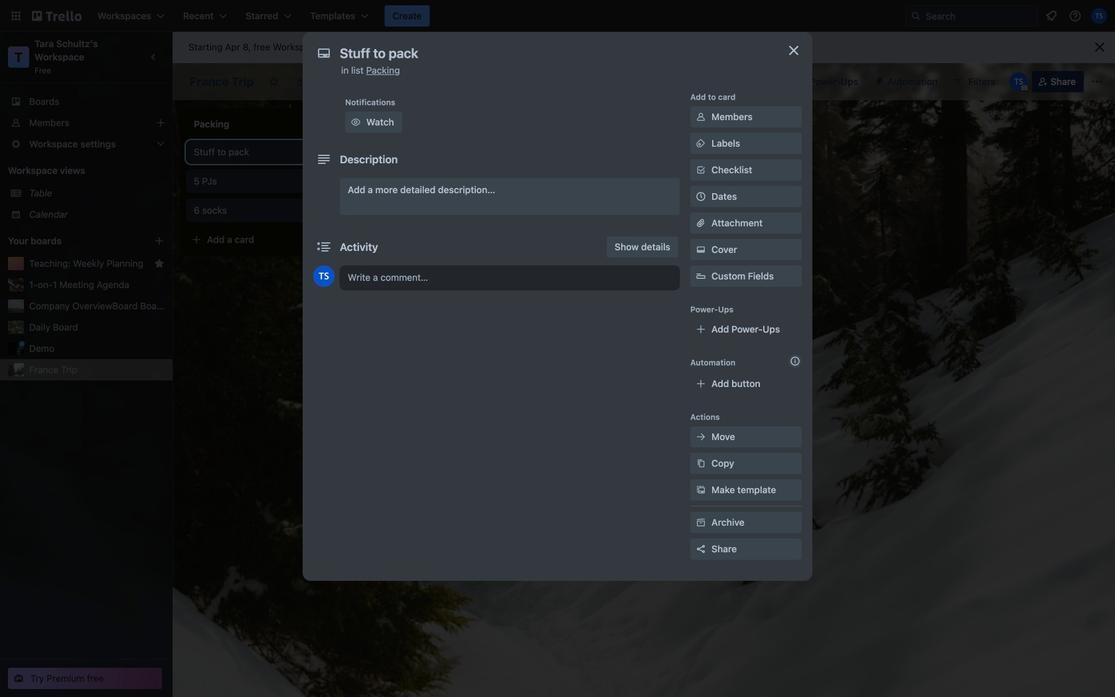 Task type: locate. For each thing, give the bounding box(es) containing it.
star or unstar board image
[[269, 76, 279, 87]]

0 vertical spatial create from template… image
[[529, 176, 539, 187]]

2 vertical spatial sm image
[[695, 484, 708, 497]]

tara schultz (taraschultz7) image
[[1092, 8, 1108, 24], [1010, 72, 1029, 91]]

open information menu image
[[1069, 9, 1083, 23]]

1 horizontal spatial create from template… image
[[529, 176, 539, 187]]

search image
[[911, 11, 922, 21]]

1 sm image from the top
[[695, 110, 708, 124]]

your boards with 6 items element
[[8, 233, 134, 249]]

close dialog image
[[786, 43, 802, 58]]

0 vertical spatial tara schultz (taraschultz7) image
[[1092, 8, 1108, 24]]

2 sm image from the top
[[695, 457, 708, 470]]

1 vertical spatial sm image
[[695, 457, 708, 470]]

sm image
[[695, 110, 708, 124], [695, 457, 708, 470], [695, 484, 708, 497]]

0 vertical spatial sm image
[[695, 110, 708, 124]]

sm image
[[349, 116, 363, 129], [695, 137, 708, 150], [695, 243, 708, 256], [695, 430, 708, 444], [695, 516, 708, 529]]

create from template… image
[[529, 176, 539, 187], [340, 234, 351, 245]]

Search field
[[906, 5, 1039, 27]]

None text field
[[333, 41, 772, 65]]

1 horizontal spatial tara schultz (taraschultz7) image
[[1092, 8, 1108, 24]]

primary element
[[0, 0, 1116, 32]]

Board name text field
[[183, 71, 261, 92]]

1 vertical spatial tara schultz (taraschultz7) image
[[1010, 72, 1029, 91]]

0 horizontal spatial create from template… image
[[340, 234, 351, 245]]



Task type: describe. For each thing, give the bounding box(es) containing it.
workspace navigation collapse icon image
[[145, 48, 163, 66]]

Write a comment text field
[[340, 266, 680, 290]]

1 vertical spatial create from template… image
[[340, 234, 351, 245]]

tara schultz (taraschultz7) image
[[313, 266, 335, 287]]

show menu image
[[1091, 75, 1105, 88]]

add board image
[[154, 236, 165, 246]]

edit card image
[[339, 146, 349, 157]]

3 sm image from the top
[[695, 484, 708, 497]]

private image
[[295, 76, 306, 87]]

0 notifications image
[[1044, 8, 1060, 24]]

0 horizontal spatial tara schultz (taraschultz7) image
[[1010, 72, 1029, 91]]

starred icon image
[[154, 258, 165, 269]]



Task type: vqa. For each thing, say whether or not it's contained in the screenshot.
Edit card image
yes



